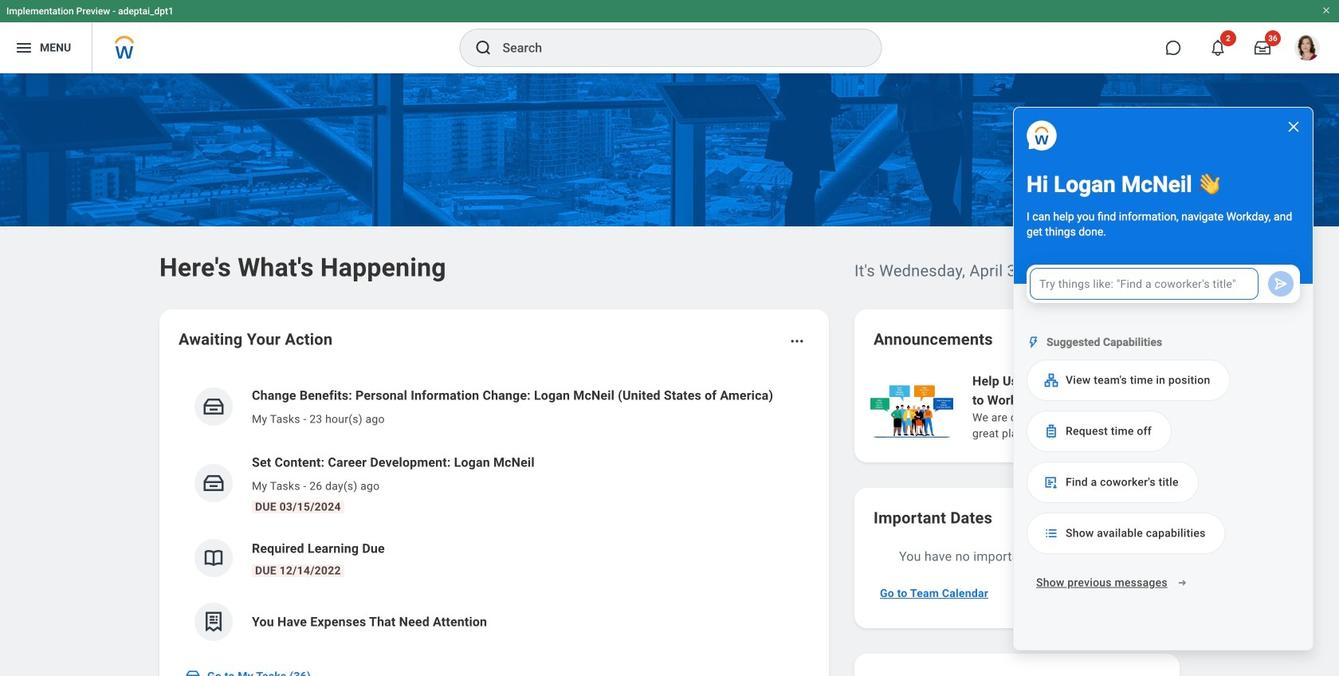 Task type: describe. For each thing, give the bounding box(es) containing it.
inbox image
[[202, 395, 226, 419]]

justify image
[[14, 38, 33, 57]]

task timeoff image
[[1044, 423, 1059, 439]]

1 horizontal spatial list
[[867, 370, 1339, 443]]

Search Workday  search field
[[503, 30, 849, 65]]

dashboard expenses image
[[202, 610, 226, 634]]

close environment banner image
[[1322, 6, 1331, 15]]

profile logan mcneil image
[[1295, 35, 1320, 64]]

prompts image
[[1044, 525, 1059, 541]]

box text user solid image
[[1044, 474, 1059, 490]]

0 horizontal spatial list
[[179, 373, 810, 654]]

Try things like: "Find a coworker's title" text field
[[1030, 268, 1259, 300]]

notifications large image
[[1210, 40, 1226, 56]]

chevron right small image
[[1140, 332, 1156, 348]]



Task type: locate. For each thing, give the bounding box(es) containing it.
send image
[[1273, 276, 1289, 292]]

inbox image
[[202, 471, 226, 495], [185, 668, 201, 676]]

1 horizontal spatial inbox image
[[202, 471, 226, 495]]

bolt image
[[1027, 336, 1040, 349]]

main content
[[0, 73, 1339, 676]]

arrow right small image
[[1174, 575, 1190, 591]]

inbox large image
[[1255, 40, 1271, 56]]

search image
[[474, 38, 493, 57]]

book open image
[[202, 546, 226, 570]]

status
[[1074, 333, 1100, 346]]

0 horizontal spatial inbox image
[[185, 668, 201, 676]]

0 vertical spatial inbox image
[[202, 471, 226, 495]]

x image
[[1286, 119, 1302, 135]]

view team image
[[1044, 372, 1059, 388]]

list
[[867, 370, 1339, 443], [179, 373, 810, 654]]

chevron left small image
[[1111, 332, 1127, 348]]

1 vertical spatial inbox image
[[185, 668, 201, 676]]

banner
[[0, 0, 1339, 73]]



Task type: vqa. For each thing, say whether or not it's contained in the screenshot.
the items selected list
no



